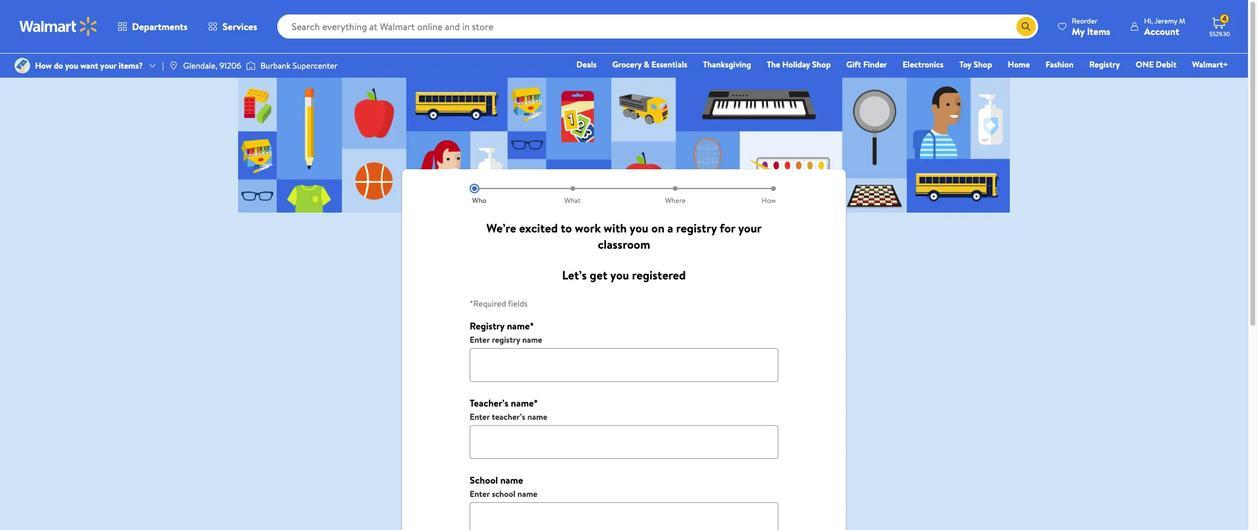Task type: locate. For each thing, give the bounding box(es) containing it.
glendale,
[[183, 60, 218, 72]]

registry down *required
[[470, 320, 505, 333]]

grocery & essentials link
[[607, 58, 693, 71]]

1 horizontal spatial how
[[762, 195, 776, 206]]

registry for registry
[[1090, 59, 1121, 71]]

0 horizontal spatial your
[[100, 60, 117, 72]]

you left on
[[630, 220, 649, 236]]

 image left do at the top of the page
[[14, 58, 30, 74]]

 image for how do you want your items?
[[14, 58, 30, 74]]

0 horizontal spatial  image
[[14, 58, 30, 74]]

name* up enter registry name
[[507, 320, 534, 333]]

registry inside we're excited to work with you on a registry for your classroom
[[677, 220, 717, 236]]

walmart+ link
[[1188, 58, 1234, 71]]

 image right 91206
[[246, 60, 256, 72]]

name down 'registry name*'
[[523, 334, 543, 346]]

enter for registry name*
[[470, 334, 490, 346]]

where
[[666, 195, 686, 206]]

debit
[[1157, 59, 1177, 71]]

you right do at the top of the page
[[65, 60, 78, 72]]

name* up teacher's at the left bottom
[[511, 397, 538, 410]]

home link
[[1003, 58, 1036, 71]]

get
[[590, 267, 608, 284]]

enter down 'registry name*'
[[470, 334, 490, 346]]

walmart image
[[19, 17, 98, 36]]

0 horizontal spatial registry
[[470, 320, 505, 333]]

for
[[720, 220, 736, 236]]

1 vertical spatial registry
[[492, 334, 521, 346]]

2 vertical spatial you
[[611, 267, 630, 284]]

2 horizontal spatial  image
[[246, 60, 256, 72]]

name up the school
[[501, 474, 524, 487]]

2 horizontal spatial you
[[630, 220, 649, 236]]

m
[[1180, 15, 1186, 26]]

gift
[[847, 59, 862, 71]]

0 vertical spatial registry
[[677, 220, 717, 236]]

you
[[65, 60, 78, 72], [630, 220, 649, 236], [611, 267, 630, 284]]

do
[[54, 60, 63, 72]]

the holiday shop link
[[762, 58, 837, 71]]

toy
[[960, 59, 972, 71]]

1 shop from the left
[[813, 59, 831, 71]]

departments button
[[107, 12, 198, 41]]

enter down school
[[470, 489, 490, 501]]

fields
[[508, 298, 528, 310]]

0 vertical spatial registry
[[1090, 59, 1121, 71]]

 image right | on the top
[[169, 61, 178, 71]]

your
[[100, 60, 117, 72], [739, 220, 762, 236]]

 image
[[14, 58, 30, 74], [246, 60, 256, 72], [169, 61, 178, 71]]

Enter registry name text field
[[470, 349, 779, 382]]

with
[[604, 220, 627, 236]]

registry down 'registry name*'
[[492, 334, 521, 346]]

1 vertical spatial registry
[[470, 320, 505, 333]]

shop right holiday
[[813, 59, 831, 71]]

teacher's
[[492, 411, 526, 424]]

deals
[[577, 59, 597, 71]]

walmart+
[[1193, 59, 1229, 71]]

the
[[767, 59, 781, 71]]

0 horizontal spatial registry
[[492, 334, 521, 346]]

registry
[[677, 220, 717, 236], [492, 334, 521, 346]]

 image for burbank supercenter
[[246, 60, 256, 72]]

one debit
[[1136, 59, 1177, 71]]

shop
[[813, 59, 831, 71], [974, 59, 993, 71]]

name for registry name*
[[523, 334, 543, 346]]

thanksgiving
[[703, 59, 752, 71]]

my
[[1073, 24, 1085, 38]]

91206
[[220, 60, 241, 72]]

grocery & essentials
[[613, 59, 688, 71]]

2 vertical spatial enter
[[470, 489, 490, 501]]

registry down items
[[1090, 59, 1121, 71]]

0 vertical spatial you
[[65, 60, 78, 72]]

name*
[[507, 320, 534, 333], [511, 397, 538, 410]]

list
[[470, 184, 779, 206]]

Enter school name text field
[[470, 503, 779, 531]]

thanksgiving link
[[698, 58, 757, 71]]

1 vertical spatial you
[[630, 220, 649, 236]]

1 horizontal spatial shop
[[974, 59, 993, 71]]

1 enter from the top
[[470, 334, 490, 346]]

1 horizontal spatial you
[[611, 267, 630, 284]]

toy shop
[[960, 59, 993, 71]]

0 vertical spatial enter
[[470, 334, 490, 346]]

enter for teacher's name*
[[470, 411, 490, 424]]

your inside we're excited to work with you on a registry for your classroom
[[739, 220, 762, 236]]

1 horizontal spatial registry
[[1090, 59, 1121, 71]]

name right teacher's at the left bottom
[[528, 411, 548, 424]]

shop right toy
[[974, 59, 993, 71]]

Search search field
[[277, 14, 1039, 39]]

1 vertical spatial name*
[[511, 397, 538, 410]]

services
[[223, 20, 257, 33]]

finder
[[864, 59, 888, 71]]

registry right "a"
[[677, 220, 717, 236]]

0 vertical spatial how
[[35, 60, 52, 72]]

name* for teacher's name*
[[511, 397, 538, 410]]

1 vertical spatial enter
[[470, 411, 490, 424]]

what
[[565, 195, 581, 206]]

1 vertical spatial your
[[739, 220, 762, 236]]

1 vertical spatial how
[[762, 195, 776, 206]]

departments
[[132, 20, 188, 33]]

you right the get
[[611, 267, 630, 284]]

enter down teacher's
[[470, 411, 490, 424]]

your right for
[[739, 220, 762, 236]]

0 horizontal spatial how
[[35, 60, 52, 72]]

1 horizontal spatial registry
[[677, 220, 717, 236]]

2 enter from the top
[[470, 411, 490, 424]]

how
[[35, 60, 52, 72], [762, 195, 776, 206]]

0 horizontal spatial you
[[65, 60, 78, 72]]

how inside list item
[[762, 195, 776, 206]]

name
[[523, 334, 543, 346], [528, 411, 548, 424], [501, 474, 524, 487], [518, 489, 538, 501]]

4 $529.30
[[1210, 13, 1231, 38]]

0 vertical spatial your
[[100, 60, 117, 72]]

gift finder link
[[842, 58, 893, 71]]

school name
[[470, 474, 524, 487]]

registered
[[632, 267, 686, 284]]

1 horizontal spatial  image
[[169, 61, 178, 71]]

1 horizontal spatial your
[[739, 220, 762, 236]]

services button
[[198, 12, 268, 41]]

electronics link
[[898, 58, 950, 71]]

enter
[[470, 334, 490, 346], [470, 411, 490, 424], [470, 489, 490, 501]]

your right want
[[100, 60, 117, 72]]

0 horizontal spatial shop
[[813, 59, 831, 71]]

registry
[[1090, 59, 1121, 71], [470, 320, 505, 333]]

you inside we're excited to work with you on a registry for your classroom
[[630, 220, 649, 236]]

list containing who
[[470, 184, 779, 206]]

name right the school
[[518, 489, 538, 501]]

*required
[[470, 298, 506, 310]]

3 enter from the top
[[470, 489, 490, 501]]

0 vertical spatial name*
[[507, 320, 534, 333]]



Task type: vqa. For each thing, say whether or not it's contained in the screenshot.
:
no



Task type: describe. For each thing, give the bounding box(es) containing it.
holiday
[[783, 59, 811, 71]]

reorder
[[1073, 15, 1098, 26]]

one
[[1136, 59, 1155, 71]]

deals link
[[571, 58, 602, 71]]

&
[[644, 59, 650, 71]]

let's
[[562, 267, 587, 284]]

name for school name
[[518, 489, 538, 501]]

how for how do you want your items?
[[35, 60, 52, 72]]

school
[[470, 474, 498, 487]]

reorder my items
[[1073, 15, 1111, 38]]

want
[[80, 60, 98, 72]]

gift finder
[[847, 59, 888, 71]]

hi,
[[1145, 15, 1154, 26]]

items
[[1088, 24, 1111, 38]]

name for teacher's name*
[[528, 411, 548, 424]]

burbank supercenter
[[261, 60, 338, 72]]

search icon image
[[1022, 22, 1032, 31]]

grocery
[[613, 59, 642, 71]]

toy shop link
[[955, 58, 998, 71]]

registry for registry name*
[[470, 320, 505, 333]]

glendale, 91206
[[183, 60, 241, 72]]

excited
[[519, 220, 558, 236]]

fashion
[[1046, 59, 1074, 71]]

we're excited to work with you on a registry for your classroom
[[487, 220, 762, 253]]

fashion link
[[1041, 58, 1080, 71]]

enter registry name
[[470, 334, 543, 346]]

Enter teacher's name text field
[[470, 426, 779, 460]]

how do you want your items?
[[35, 60, 143, 72]]

where list item
[[624, 184, 727, 206]]

classroom
[[598, 236, 651, 253]]

home
[[1008, 59, 1031, 71]]

you for registered
[[611, 267, 630, 284]]

*required fields
[[470, 298, 528, 310]]

Walmart Site-Wide search field
[[277, 14, 1039, 39]]

2 shop from the left
[[974, 59, 993, 71]]

one debit link
[[1131, 58, 1183, 71]]

registry link
[[1085, 58, 1126, 71]]

how list item
[[727, 184, 779, 206]]

enter teacher's name
[[470, 411, 548, 424]]

enter school name
[[470, 489, 538, 501]]

account
[[1145, 24, 1180, 38]]

teacher's name*
[[470, 397, 538, 410]]

teacher's
[[470, 397, 509, 410]]

4
[[1223, 13, 1228, 24]]

jeremy
[[1155, 15, 1178, 26]]

work
[[575, 220, 601, 236]]

 image for glendale, 91206
[[169, 61, 178, 71]]

name* for registry name*
[[507, 320, 534, 333]]

electronics
[[903, 59, 944, 71]]

the holiday shop
[[767, 59, 831, 71]]

|
[[162, 60, 164, 72]]

to
[[561, 220, 572, 236]]

let's get you registered
[[562, 267, 686, 284]]

a
[[668, 220, 674, 236]]

supercenter
[[293, 60, 338, 72]]

registry name*
[[470, 320, 534, 333]]

burbank
[[261, 60, 291, 72]]

hi, jeremy m account
[[1145, 15, 1186, 38]]

we're
[[487, 220, 516, 236]]

how for how
[[762, 195, 776, 206]]

$529.30
[[1210, 30, 1231, 38]]

essentials
[[652, 59, 688, 71]]

who
[[472, 195, 487, 206]]

items?
[[119, 60, 143, 72]]

you for want
[[65, 60, 78, 72]]

enter for school name
[[470, 489, 490, 501]]

who list item
[[470, 184, 521, 206]]

on
[[652, 220, 665, 236]]

school
[[492, 489, 516, 501]]

what list item
[[521, 184, 624, 206]]



